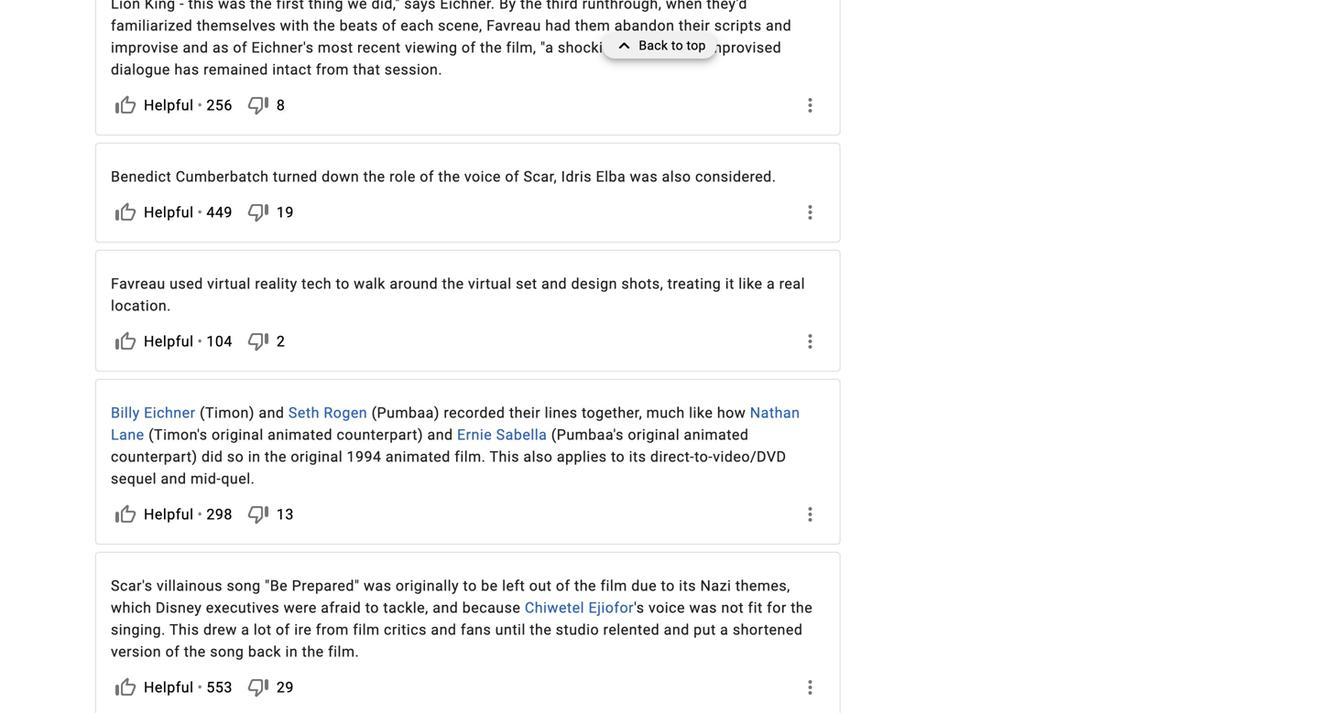 Task type: describe. For each thing, give the bounding box(es) containing it.
film inside scar's villainous song "be prepared" was originally to be left out of the film due to its nazi themes, which disney executives were afraid to tackle, and because
[[601, 578, 628, 595]]

design
[[571, 275, 618, 293]]

449
[[207, 204, 233, 221]]

much
[[647, 405, 685, 422]]

tackle,
[[383, 600, 429, 617]]

rogen
[[324, 405, 368, 422]]

back
[[639, 38, 668, 53]]

benedict
[[111, 168, 172, 186]]

film. inside (pumbaa's original animated counterpart) did so in the original 1994 animated film. this also applies to its direct-to-video/dvd sequel and mid-quel.
[[455, 449, 486, 466]]

is not helpful image for 19
[[247, 202, 269, 224]]

mid-
[[191, 471, 221, 488]]

in inside 's voice was not fit for the singing. this drew a lot of ire from film critics and fans until the studio relented and put a shortened version of the song back in the film.
[[285, 644, 298, 661]]

553
[[207, 679, 233, 697]]

is not helpful image for 29
[[247, 677, 269, 699]]

to-
[[695, 449, 713, 466]]

scar,
[[524, 168, 557, 186]]

favreau used virtual reality tech to walk around the virtual set and design shots, treating it like a real location.
[[111, 275, 805, 315]]

lot
[[254, 622, 272, 639]]

this inside 's voice was not fit for the singing. this drew a lot of ire from film critics and fans until the studio relented and put a shortened version of the song back in the film.
[[170, 622, 199, 639]]

to inside (pumbaa's original animated counterpart) did so in the original 1994 animated film. this also applies to its direct-to-video/dvd sequel and mid-quel.
[[611, 449, 625, 466]]

of inside scar's villainous song "be prepared" was originally to be left out of the film due to its nazi themes, which disney executives were afraid to tackle, and because
[[556, 578, 570, 595]]

treating
[[668, 275, 721, 293]]

is not helpful image for 8
[[247, 94, 269, 116]]

ire
[[294, 622, 312, 639]]

is helpful image for helpful • 104
[[115, 331, 137, 353]]

fit
[[748, 600, 763, 617]]

2 virtual from the left
[[468, 275, 512, 293]]

is not helpful image for 13
[[247, 504, 269, 526]]

were
[[284, 600, 317, 617]]

ernie sabella link
[[457, 427, 547, 444]]

cumberbatch
[[176, 168, 269, 186]]

the inside favreau used virtual reality tech to walk around the virtual set and design shots, treating it like a real location.
[[442, 275, 464, 293]]

the down the chiwetel
[[530, 622, 552, 639]]

billy eichner (timon) and seth rogen (pumbaa) recorded their lines together, much like how
[[111, 405, 750, 422]]

nathan lane
[[111, 405, 800, 444]]

's voice was not fit for the singing. this drew a lot of ire from film critics and fans until the studio relented and put a shortened version of the song back in the film.
[[111, 600, 813, 661]]

the down drew
[[184, 644, 206, 661]]

29
[[277, 679, 294, 697]]

set
[[516, 275, 537, 293]]

drew
[[203, 622, 237, 639]]

1 virtual from the left
[[207, 275, 251, 293]]

did
[[202, 449, 223, 466]]

helpful for helpful • 256
[[144, 97, 194, 114]]

and down the billy eichner (timon) and seth rogen (pumbaa) recorded their lines together, much like how
[[427, 427, 453, 444]]

chiwetel
[[525, 600, 585, 617]]

the right for
[[791, 600, 813, 617]]

0 vertical spatial voice
[[465, 168, 501, 186]]

ejiofor
[[589, 600, 634, 617]]

like inside favreau used virtual reality tech to walk around the virtual set and design shots, treating it like a real location.
[[739, 275, 763, 293]]

which
[[111, 600, 152, 617]]

its for nazi
[[679, 578, 696, 595]]

their
[[509, 405, 541, 422]]

• for 104
[[197, 333, 203, 350]]

real
[[779, 275, 805, 293]]

chiwetel ejiofor link
[[525, 600, 634, 617]]

of left scar,
[[505, 168, 520, 186]]

helpful for helpful • 553
[[144, 679, 194, 697]]

its for direct-
[[629, 449, 646, 466]]

to inside favreau used virtual reality tech to walk around the virtual set and design shots, treating it like a real location.
[[336, 275, 350, 293]]

share on social media image for 2
[[799, 331, 821, 353]]

reality
[[255, 275, 298, 293]]

the left role on the left
[[363, 168, 385, 186]]

put
[[694, 622, 716, 639]]

around
[[390, 275, 438, 293]]

and left fans
[[431, 622, 457, 639]]

helpful for helpful • 104
[[144, 333, 194, 350]]

helpful for helpful • 449
[[144, 204, 194, 221]]

(timon)
[[200, 405, 255, 422]]

walk
[[354, 275, 386, 293]]

19
[[277, 204, 294, 221]]

sequel
[[111, 471, 157, 488]]

idris
[[561, 168, 592, 186]]

song inside 's voice was not fit for the singing. this drew a lot of ire from film critics and fans until the studio relented and put a shortened version of the song back in the film.
[[210, 644, 244, 661]]

benedict cumberbatch turned down the role of the voice of scar, idris elba was also considered.
[[111, 168, 777, 186]]

chiwetel ejiofor
[[525, 600, 634, 617]]

prepared"
[[292, 578, 360, 595]]

and left seth
[[259, 405, 284, 422]]

is helpful image for helpful • 298
[[115, 504, 137, 526]]

a inside favreau used virtual reality tech to walk around the virtual set and design shots, treating it like a real location.
[[767, 275, 775, 293]]

sabella
[[496, 427, 547, 444]]

from
[[316, 622, 349, 639]]

lines
[[545, 405, 578, 422]]

executives
[[206, 600, 280, 617]]

helpful • 553
[[144, 679, 233, 697]]

scar's villainous song "be prepared" was originally to be left out of the film due to its nazi themes, which disney executives were afraid to tackle, and because
[[111, 578, 791, 617]]

of left ire
[[276, 622, 290, 639]]

not
[[722, 600, 744, 617]]

298
[[207, 506, 233, 524]]

also inside (pumbaa's original animated counterpart) did so in the original 1994 animated film. this also applies to its direct-to-video/dvd sequel and mid-quel.
[[524, 449, 553, 466]]

0 vertical spatial also
[[662, 168, 691, 186]]

direct-
[[651, 449, 695, 466]]

be
[[481, 578, 498, 595]]

(pumbaa's
[[551, 427, 624, 444]]

original for (timon's
[[212, 427, 264, 444]]

nathan lane link
[[111, 405, 800, 444]]

was inside 's voice was not fit for the singing. this drew a lot of ire from film critics and fans until the studio relented and put a shortened version of the song back in the film.
[[690, 600, 717, 617]]

seth
[[289, 405, 320, 422]]

and inside scar's villainous song "be prepared" was originally to be left out of the film due to its nazi themes, which disney executives were afraid to tackle, and because
[[433, 600, 458, 617]]

to left be
[[463, 578, 477, 595]]

billy eichner link
[[111, 405, 196, 422]]

back to top button
[[602, 33, 717, 59]]

• for 553
[[197, 679, 203, 697]]

due
[[632, 578, 657, 595]]

lane
[[111, 427, 144, 444]]

and inside favreau used virtual reality tech to walk around the virtual set and design shots, treating it like a real location.
[[542, 275, 567, 293]]

is not helpful image for 2
[[247, 331, 269, 353]]

is helpful image for helpful • 553
[[115, 677, 137, 699]]

version
[[111, 644, 161, 661]]



Task type: vqa. For each thing, say whether or not it's contained in the screenshot.
the bottommost "Saga"
no



Task type: locate. For each thing, give the bounding box(es) containing it.
helpful down "sequel"
[[144, 506, 194, 524]]

was right elba
[[630, 168, 658, 186]]

0 vertical spatial was
[[630, 168, 658, 186]]

film. down the from
[[328, 644, 359, 661]]

is helpful image down location.
[[115, 331, 137, 353]]

is not helpful image
[[247, 94, 269, 116], [247, 202, 269, 224], [247, 504, 269, 526]]

0 vertical spatial is not helpful image
[[247, 94, 269, 116]]

video/dvd
[[713, 449, 787, 466]]

a right put
[[720, 622, 729, 639]]

3 • from the top
[[197, 333, 203, 350]]

2 horizontal spatial original
[[628, 427, 680, 444]]

scar's
[[111, 578, 153, 595]]

0 vertical spatial this
[[490, 449, 520, 466]]

originally
[[396, 578, 459, 595]]

for
[[767, 600, 787, 617]]

5 helpful from the top
[[144, 679, 194, 697]]

studio
[[556, 622, 599, 639]]

film down afraid
[[353, 622, 380, 639]]

fans
[[461, 622, 491, 639]]

0 horizontal spatial original
[[212, 427, 264, 444]]

0 horizontal spatial film.
[[328, 644, 359, 661]]

1 horizontal spatial counterpart)
[[337, 427, 423, 444]]

is helpful image down benedict
[[115, 202, 137, 224]]

256
[[207, 97, 233, 114]]

helpful left 256
[[144, 97, 194, 114]]

(timon's original animated counterpart) and ernie sabella
[[144, 427, 547, 444]]

its left direct-
[[629, 449, 646, 466]]

and down originally
[[433, 600, 458, 617]]

also
[[662, 168, 691, 186], [524, 449, 553, 466]]

role
[[390, 168, 416, 186]]

2
[[277, 333, 285, 350]]

2 vertical spatial is helpful image
[[115, 677, 137, 699]]

to right afraid
[[365, 600, 379, 617]]

0 horizontal spatial was
[[364, 578, 392, 595]]

• left the 553 on the left bottom of the page
[[197, 679, 203, 697]]

of
[[420, 168, 434, 186], [505, 168, 520, 186], [556, 578, 570, 595], [276, 622, 290, 639], [165, 644, 180, 661]]

voice left scar,
[[465, 168, 501, 186]]

to left top
[[672, 38, 683, 53]]

to right applies
[[611, 449, 625, 466]]

animated for (pumbaa's
[[684, 427, 749, 444]]

a left real
[[767, 275, 775, 293]]

2 is helpful image from the top
[[115, 504, 137, 526]]

was inside scar's villainous song "be prepared" was originally to be left out of the film due to its nazi themes, which disney executives were afraid to tackle, and because
[[364, 578, 392, 595]]

is not helpful image
[[247, 331, 269, 353], [247, 677, 269, 699]]

is helpful image for helpful • 256
[[115, 94, 137, 116]]

1 horizontal spatial its
[[679, 578, 696, 595]]

2 horizontal spatial a
[[767, 275, 775, 293]]

helpful down benedict
[[144, 204, 194, 221]]

is helpful image
[[115, 94, 137, 116], [115, 202, 137, 224]]

2 vertical spatial was
[[690, 600, 717, 617]]

1 horizontal spatial like
[[739, 275, 763, 293]]

4 • from the top
[[197, 506, 203, 524]]

1 vertical spatial was
[[364, 578, 392, 595]]

• for 298
[[197, 506, 203, 524]]

original down much
[[628, 427, 680, 444]]

• for 449
[[197, 204, 203, 221]]

like right it
[[739, 275, 763, 293]]

and left mid-
[[161, 471, 186, 488]]

its inside scar's villainous song "be prepared" was originally to be left out of the film due to its nazi themes, which disney executives were afraid to tackle, and because
[[679, 578, 696, 595]]

share on social media image
[[799, 94, 821, 116], [799, 202, 821, 224], [799, 331, 821, 353], [799, 504, 821, 526]]

also down sabella
[[524, 449, 553, 466]]

like left how
[[689, 405, 713, 422]]

virtual right used
[[207, 275, 251, 293]]

is helpful image left helpful • 256
[[115, 94, 137, 116]]

the right so
[[265, 449, 287, 466]]

0 horizontal spatial film
[[353, 622, 380, 639]]

1 vertical spatial film
[[353, 622, 380, 639]]

1 share on social media image from the top
[[799, 94, 821, 116]]

together,
[[582, 405, 643, 422]]

film
[[601, 578, 628, 595], [353, 622, 380, 639]]

0 vertical spatial is helpful image
[[115, 331, 137, 353]]

turned
[[273, 168, 318, 186]]

themes,
[[736, 578, 791, 595]]

a
[[767, 275, 775, 293], [241, 622, 250, 639], [720, 622, 729, 639]]

shots,
[[622, 275, 664, 293]]

expand less image
[[613, 33, 639, 59]]

original for (pumbaa's
[[628, 427, 680, 444]]

counterpart) up 1994
[[337, 427, 423, 444]]

the right role on the left
[[438, 168, 460, 186]]

8
[[277, 97, 285, 114]]

2 share on social media image from the top
[[799, 202, 821, 224]]

and left put
[[664, 622, 690, 639]]

back to top
[[639, 38, 706, 53]]

1 is not helpful image from the top
[[247, 331, 269, 353]]

2 is helpful image from the top
[[115, 202, 137, 224]]

helpful • 256
[[144, 97, 233, 114]]

its inside (pumbaa's original animated counterpart) did so in the original 1994 animated film. this also applies to its direct-to-video/dvd sequel and mid-quel.
[[629, 449, 646, 466]]

the down ire
[[302, 644, 324, 661]]

1 horizontal spatial this
[[490, 449, 520, 466]]

3 share on social media image from the top
[[799, 331, 821, 353]]

0 vertical spatial is not helpful image
[[247, 331, 269, 353]]

0 horizontal spatial its
[[629, 449, 646, 466]]

song down drew
[[210, 644, 244, 661]]

film. inside 's voice was not fit for the singing. this drew a lot of ire from film critics and fans until the studio relented and put a shortened version of the song back in the film.
[[328, 644, 359, 661]]

this inside (pumbaa's original animated counterpart) did so in the original 1994 animated film. this also applies to its direct-to-video/dvd sequel and mid-quel.
[[490, 449, 520, 466]]

relented
[[603, 622, 660, 639]]

of right out
[[556, 578, 570, 595]]

1 horizontal spatial a
[[720, 622, 729, 639]]

's
[[634, 600, 645, 617]]

the inside scar's villainous song "be prepared" was originally to be left out of the film due to its nazi themes, which disney executives were afraid to tackle, and because
[[575, 578, 597, 595]]

• left 449
[[197, 204, 203, 221]]

back
[[248, 644, 281, 661]]

film. down ernie
[[455, 449, 486, 466]]

•
[[197, 97, 203, 114], [197, 204, 203, 221], [197, 333, 203, 350], [197, 506, 203, 524], [197, 679, 203, 697]]

share on social media image for 13
[[799, 504, 821, 526]]

1 vertical spatial also
[[524, 449, 553, 466]]

singing.
[[111, 622, 166, 639]]

1 horizontal spatial film.
[[455, 449, 486, 466]]

villainous
[[157, 578, 223, 595]]

elba
[[596, 168, 626, 186]]

it
[[726, 275, 735, 293]]

and inside (pumbaa's original animated counterpart) did so in the original 1994 animated film. this also applies to its direct-to-video/dvd sequel and mid-quel.
[[161, 471, 186, 488]]

0 vertical spatial like
[[739, 275, 763, 293]]

is not helpful image left 8
[[247, 94, 269, 116]]

1994
[[347, 449, 382, 466]]

0 horizontal spatial counterpart)
[[111, 449, 198, 466]]

animated down the billy eichner (timon) and seth rogen (pumbaa) recorded their lines together, much like how
[[386, 449, 451, 466]]

to right "tech" on the top
[[336, 275, 350, 293]]

considered.
[[695, 168, 777, 186]]

counterpart) inside (pumbaa's original animated counterpart) did so in the original 1994 animated film. this also applies to its direct-to-video/dvd sequel and mid-quel.
[[111, 449, 198, 466]]

0 vertical spatial counterpart)
[[337, 427, 423, 444]]

is not helpful image left "2"
[[247, 331, 269, 353]]

favreau
[[111, 275, 166, 293]]

film up ejiofor
[[601, 578, 628, 595]]

counterpart) for and
[[337, 427, 423, 444]]

is not helpful image left 29
[[247, 677, 269, 699]]

recorded
[[444, 405, 505, 422]]

because
[[463, 600, 521, 617]]

0 horizontal spatial voice
[[465, 168, 501, 186]]

2 is not helpful image from the top
[[247, 677, 269, 699]]

0 horizontal spatial also
[[524, 449, 553, 466]]

original up so
[[212, 427, 264, 444]]

was up put
[[690, 600, 717, 617]]

to inside button
[[672, 38, 683, 53]]

"be
[[265, 578, 288, 595]]

was up tackle,
[[364, 578, 392, 595]]

helpful down location.
[[144, 333, 194, 350]]

animated up to-
[[684, 427, 749, 444]]

in down ire
[[285, 644, 298, 661]]

2 horizontal spatial was
[[690, 600, 717, 617]]

is helpful image down "sequel"
[[115, 504, 137, 526]]

(pumbaa)
[[372, 405, 440, 422]]

is helpful image
[[115, 331, 137, 353], [115, 504, 137, 526], [115, 677, 137, 699]]

until
[[495, 622, 526, 639]]

its left the nazi
[[679, 578, 696, 595]]

• left the "104"
[[197, 333, 203, 350]]

and right set at the top
[[542, 275, 567, 293]]

film.
[[455, 449, 486, 466], [328, 644, 359, 661]]

virtual left set at the top
[[468, 275, 512, 293]]

• left 256
[[197, 97, 203, 114]]

to
[[672, 38, 683, 53], [336, 275, 350, 293], [611, 449, 625, 466], [463, 578, 477, 595], [661, 578, 675, 595], [365, 600, 379, 617]]

afraid
[[321, 600, 361, 617]]

counterpart)
[[337, 427, 423, 444], [111, 449, 198, 466]]

13
[[277, 506, 294, 524]]

104
[[207, 333, 233, 350]]

0 vertical spatial its
[[629, 449, 646, 466]]

disney
[[156, 600, 202, 617]]

animated down seth
[[268, 427, 333, 444]]

song inside scar's villainous song "be prepared" was originally to be left out of the film due to its nazi themes, which disney executives were afraid to tackle, and because
[[227, 578, 261, 595]]

tech
[[302, 275, 332, 293]]

1 vertical spatial voice
[[649, 600, 685, 617]]

nathan
[[750, 405, 800, 422]]

2 horizontal spatial animated
[[684, 427, 749, 444]]

1 vertical spatial this
[[170, 622, 199, 639]]

like
[[739, 275, 763, 293], [689, 405, 713, 422]]

1 horizontal spatial animated
[[386, 449, 451, 466]]

voice inside 's voice was not fit for the singing. this drew a lot of ire from film critics and fans until the studio relented and put a shortened version of the song back in the film.
[[649, 600, 685, 617]]

1 is helpful image from the top
[[115, 331, 137, 353]]

this down ernie sabella "link"
[[490, 449, 520, 466]]

the up chiwetel ejiofor
[[575, 578, 597, 595]]

so
[[227, 449, 244, 466]]

out
[[529, 578, 552, 595]]

1 horizontal spatial film
[[601, 578, 628, 595]]

1 vertical spatial song
[[210, 644, 244, 661]]

1 vertical spatial like
[[689, 405, 713, 422]]

0 vertical spatial in
[[248, 449, 261, 466]]

1 vertical spatial in
[[285, 644, 298, 661]]

0 horizontal spatial virtual
[[207, 275, 251, 293]]

counterpart) up "sequel"
[[111, 449, 198, 466]]

eichner
[[144, 405, 196, 422]]

the right the around
[[442, 275, 464, 293]]

seth rogen link
[[289, 405, 368, 422]]

in right so
[[248, 449, 261, 466]]

of right version
[[165, 644, 180, 661]]

helpful down version
[[144, 679, 194, 697]]

1 is not helpful image from the top
[[247, 94, 269, 116]]

2 • from the top
[[197, 204, 203, 221]]

in inside (pumbaa's original animated counterpart) did so in the original 1994 animated film. this also applies to its direct-to-video/dvd sequel and mid-quel.
[[248, 449, 261, 466]]

0 horizontal spatial in
[[248, 449, 261, 466]]

1 helpful from the top
[[144, 97, 194, 114]]

0 vertical spatial is helpful image
[[115, 94, 137, 116]]

1 horizontal spatial in
[[285, 644, 298, 661]]

1 vertical spatial film.
[[328, 644, 359, 661]]

quel.
[[221, 471, 255, 488]]

4 share on social media image from the top
[[799, 504, 821, 526]]

shortened
[[733, 622, 803, 639]]

3 is helpful image from the top
[[115, 677, 137, 699]]

0 vertical spatial film.
[[455, 449, 486, 466]]

1 horizontal spatial original
[[291, 449, 343, 466]]

0 horizontal spatial a
[[241, 622, 250, 639]]

was
[[630, 168, 658, 186], [364, 578, 392, 595], [690, 600, 717, 617]]

0 vertical spatial song
[[227, 578, 261, 595]]

0 horizontal spatial like
[[689, 405, 713, 422]]

1 horizontal spatial virtual
[[468, 275, 512, 293]]

applies
[[557, 449, 607, 466]]

virtual
[[207, 275, 251, 293], [468, 275, 512, 293]]

1 vertical spatial is helpful image
[[115, 202, 137, 224]]

3 is not helpful image from the top
[[247, 504, 269, 526]]

1 horizontal spatial voice
[[649, 600, 685, 617]]

4 helpful from the top
[[144, 506, 194, 524]]

to right due on the left bottom
[[661, 578, 675, 595]]

this down disney
[[170, 622, 199, 639]]

song
[[227, 578, 261, 595], [210, 644, 244, 661]]

2 vertical spatial is not helpful image
[[247, 504, 269, 526]]

is not helpful image left the 19 on the left
[[247, 202, 269, 224]]

1 vertical spatial is helpful image
[[115, 504, 137, 526]]

(pumbaa's original animated counterpart) did so in the original 1994 animated film. this also applies to its direct-to-video/dvd sequel and mid-quel.
[[111, 427, 787, 488]]

location.
[[111, 297, 171, 315]]

of right role on the left
[[420, 168, 434, 186]]

share on social media image for 19
[[799, 202, 821, 224]]

is not helpful image left "13" at left
[[247, 504, 269, 526]]

1 horizontal spatial also
[[662, 168, 691, 186]]

helpful • 104
[[144, 333, 233, 350]]

down
[[322, 168, 359, 186]]

0 horizontal spatial this
[[170, 622, 199, 639]]

1 vertical spatial counterpart)
[[111, 449, 198, 466]]

original down (timon's original animated counterpart) and ernie sabella
[[291, 449, 343, 466]]

helpful for helpful • 298
[[144, 506, 194, 524]]

1 vertical spatial is not helpful image
[[247, 677, 269, 699]]

voice right 's at left bottom
[[649, 600, 685, 617]]

5 • from the top
[[197, 679, 203, 697]]

is helpful image for helpful • 449
[[115, 202, 137, 224]]

how
[[717, 405, 746, 422]]

in
[[248, 449, 261, 466], [285, 644, 298, 661]]

3 helpful from the top
[[144, 333, 194, 350]]

critics
[[384, 622, 427, 639]]

counterpart) for did
[[111, 449, 198, 466]]

2 is not helpful image from the top
[[247, 202, 269, 224]]

1 is helpful image from the top
[[115, 94, 137, 116]]

share on social media image
[[799, 677, 821, 699]]

song up executives
[[227, 578, 261, 595]]

share on social media image for 8
[[799, 94, 821, 116]]

animated for (timon's
[[268, 427, 333, 444]]

• left 298
[[197, 506, 203, 524]]

2 helpful from the top
[[144, 204, 194, 221]]

1 horizontal spatial was
[[630, 168, 658, 186]]

the
[[363, 168, 385, 186], [438, 168, 460, 186], [442, 275, 464, 293], [265, 449, 287, 466], [575, 578, 597, 595], [791, 600, 813, 617], [530, 622, 552, 639], [184, 644, 206, 661], [302, 644, 324, 661]]

film inside 's voice was not fit for the singing. this drew a lot of ire from film critics and fans until the studio relented and put a shortened version of the song back in the film.
[[353, 622, 380, 639]]

1 • from the top
[[197, 97, 203, 114]]

used
[[170, 275, 203, 293]]

also left considered.
[[662, 168, 691, 186]]

• for 256
[[197, 97, 203, 114]]

1 vertical spatial its
[[679, 578, 696, 595]]

1 vertical spatial is not helpful image
[[247, 202, 269, 224]]

is helpful image down version
[[115, 677, 137, 699]]

nazi
[[701, 578, 732, 595]]

0 horizontal spatial animated
[[268, 427, 333, 444]]

helpful • 449
[[144, 204, 233, 221]]

0 vertical spatial film
[[601, 578, 628, 595]]

billy
[[111, 405, 140, 422]]

a left lot
[[241, 622, 250, 639]]

the inside (pumbaa's original animated counterpart) did so in the original 1994 animated film. this also applies to its direct-to-video/dvd sequel and mid-quel.
[[265, 449, 287, 466]]



